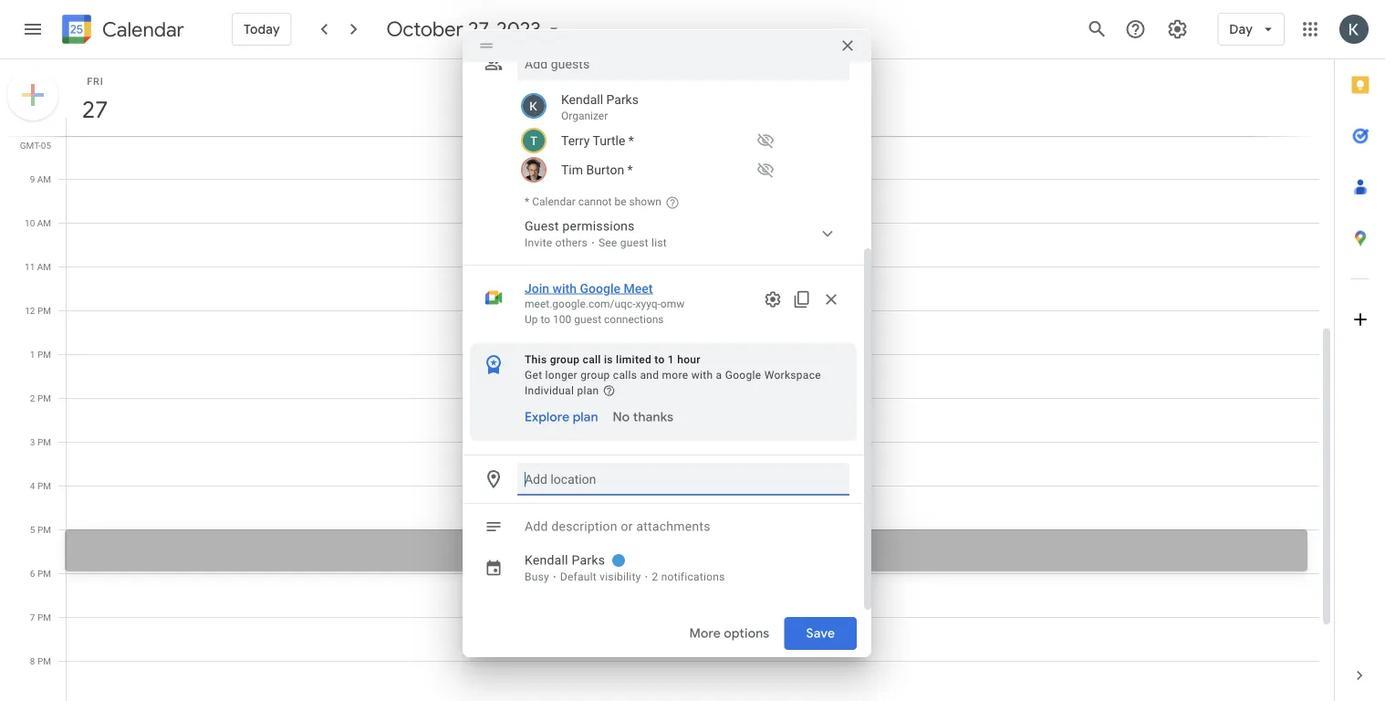 Task type: vqa. For each thing, say whether or not it's contained in the screenshot.
group
yes



Task type: describe. For each thing, give the bounding box(es) containing it.
fri
[[87, 75, 104, 87]]

limited
[[616, 353, 652, 366]]

terry
[[561, 133, 590, 148]]

no
[[613, 409, 630, 425]]

description
[[552, 519, 618, 534]]

others
[[556, 236, 588, 249]]

add
[[525, 519, 548, 534]]

today
[[244, 21, 280, 37]]

see guest list
[[599, 236, 667, 249]]

add description or attachments
[[525, 519, 711, 534]]

6 pm
[[30, 568, 51, 579]]

pm for 5 pm
[[37, 524, 51, 535]]

4 pm
[[30, 480, 51, 491]]

1 vertical spatial calendar
[[532, 195, 576, 208]]

6
[[30, 568, 35, 579]]

terry turtle *
[[561, 133, 634, 148]]

hour
[[678, 353, 701, 366]]

8 for 8 pm
[[30, 656, 35, 666]]

guests invited to this event. tree
[[518, 88, 850, 184]]

guest permissions
[[525, 219, 635, 234]]

friday, october 27 element
[[74, 89, 116, 131]]

am for 9 am
[[37, 173, 51, 184]]

and
[[640, 369, 659, 382]]

plan inside button
[[573, 409, 599, 425]]

27
[[81, 94, 107, 125]]

kendall parks organizer
[[561, 92, 639, 122]]

more
[[662, 369, 689, 382]]

pm for 7 pm
[[37, 612, 51, 623]]

support image
[[1125, 18, 1147, 40]]

11 am
[[25, 261, 51, 272]]

05
[[41, 140, 51, 151]]

group inside get longer group calls and more with a google workspace individual plan
[[581, 369, 610, 382]]

8 am
[[30, 130, 51, 141]]

am for 11 am
[[37, 261, 51, 272]]

parks for kendall parks
[[572, 553, 605, 568]]

longer
[[546, 369, 578, 382]]

12 pm
[[25, 305, 51, 316]]

4
[[30, 480, 35, 491]]

burton
[[587, 162, 625, 177]]

* calendar cannot be shown
[[525, 195, 662, 208]]

tim burton *
[[561, 162, 633, 177]]

2 for 2 notifications
[[652, 571, 659, 583]]

27,
[[468, 16, 492, 42]]

individual
[[525, 384, 574, 397]]

main drawer image
[[22, 18, 44, 40]]

am for 10 am
[[37, 217, 51, 228]]

google inside get longer group calls and more with a google workspace individual plan
[[726, 369, 762, 382]]

settings menu image
[[1167, 18, 1189, 40]]

be
[[615, 195, 627, 208]]

gmt-
[[20, 140, 41, 151]]

2 pm
[[30, 393, 51, 404]]

* for terry turtle *
[[629, 133, 634, 148]]

kendall parks, organizer tree item
[[518, 88, 850, 126]]

terry turtle tree item
[[518, 126, 850, 155]]

pm for 6 pm
[[37, 568, 51, 579]]

fri 27
[[81, 75, 107, 125]]

* for tim burton *
[[628, 162, 633, 177]]

9 am
[[30, 173, 51, 184]]

0 vertical spatial group
[[550, 353, 580, 366]]

visibility
[[600, 571, 641, 583]]

join with google meet meet.google.com/uqc-xyyq-omw up to 100 guest connections
[[525, 281, 685, 326]]

join
[[525, 281, 550, 296]]

tim burton tree item
[[518, 155, 850, 184]]

0 horizontal spatial calendar
[[102, 17, 184, 42]]

2 for 2 pm
[[30, 393, 35, 404]]

7 pm
[[30, 612, 51, 623]]

see
[[599, 236, 618, 249]]

calls
[[613, 369, 637, 382]]

calendar heading
[[99, 17, 184, 42]]

10 am
[[25, 217, 51, 228]]

attachments
[[637, 519, 711, 534]]

organizer
[[561, 110, 608, 122]]

1 horizontal spatial guest
[[621, 236, 649, 249]]

10
[[25, 217, 35, 228]]

Guests text field
[[525, 47, 843, 80]]

default visibility
[[560, 571, 641, 583]]

1 inside 27 grid
[[30, 349, 35, 360]]

is
[[604, 353, 613, 366]]

1 pm
[[30, 349, 51, 360]]

to inside join with google meet meet.google.com/uqc-xyyq-omw up to 100 guest connections
[[541, 313, 551, 326]]

pm for 2 pm
[[37, 393, 51, 404]]

guest inside join with google meet meet.google.com/uqc-xyyq-omw up to 100 guest connections
[[575, 313, 602, 326]]

with inside join with google meet meet.google.com/uqc-xyyq-omw up to 100 guest connections
[[553, 281, 577, 296]]

2 notifications
[[652, 571, 725, 583]]

list
[[652, 236, 667, 249]]

pm for 3 pm
[[37, 436, 51, 447]]

thanks
[[634, 409, 674, 425]]



Task type: locate. For each thing, give the bounding box(es) containing it.
calendar up guest on the top left of the page
[[532, 195, 576, 208]]

workspace
[[765, 369, 822, 382]]

pm for 12 pm
[[37, 305, 51, 316]]

tab list
[[1336, 59, 1386, 650]]

with up meet.google.com/uqc-
[[553, 281, 577, 296]]

parks for kendall parks organizer
[[607, 92, 639, 107]]

google
[[580, 281, 621, 296], [726, 369, 762, 382]]

8 left 05
[[30, 130, 35, 141]]

8 for 8 am
[[30, 130, 35, 141]]

5 pm
[[30, 524, 51, 535]]

no thanks
[[613, 409, 674, 425]]

8 pm from the top
[[37, 612, 51, 623]]

pm down 7 pm
[[37, 656, 51, 666]]

1 down 12
[[30, 349, 35, 360]]

xyyq-
[[636, 298, 661, 310]]

to
[[541, 313, 551, 326], [655, 353, 665, 366]]

0 horizontal spatial 2
[[30, 393, 35, 404]]

1 horizontal spatial calendar
[[532, 195, 576, 208]]

calendar up fri
[[102, 17, 184, 42]]

1 horizontal spatial with
[[692, 369, 713, 382]]

get
[[525, 369, 543, 382]]

* inside terry turtle tree item
[[629, 133, 634, 148]]

with left a
[[692, 369, 713, 382]]

kendall up organizer
[[561, 92, 604, 107]]

7
[[30, 612, 35, 623]]

0 vertical spatial 8
[[30, 130, 35, 141]]

default
[[560, 571, 597, 583]]

0 horizontal spatial with
[[553, 281, 577, 296]]

1 horizontal spatial 2
[[652, 571, 659, 583]]

day button
[[1218, 7, 1285, 51]]

notifications
[[662, 571, 725, 583]]

google up meet.google.com/uqc-
[[580, 281, 621, 296]]

4 am from the top
[[37, 261, 51, 272]]

1 vertical spatial kendall
[[525, 553, 569, 568]]

27 grid
[[0, 59, 1335, 701]]

tim
[[561, 162, 583, 177]]

this
[[525, 353, 547, 366]]

5 pm from the top
[[37, 480, 51, 491]]

plan down longer
[[577, 384, 599, 397]]

0 horizontal spatial google
[[580, 281, 621, 296]]

google inside join with google meet meet.google.com/uqc-xyyq-omw up to 100 guest connections
[[580, 281, 621, 296]]

6 pm from the top
[[37, 524, 51, 535]]

up
[[525, 313, 538, 326]]

0 vertical spatial to
[[541, 313, 551, 326]]

to right 'up' on the left top
[[541, 313, 551, 326]]

pm right 3 at the bottom left
[[37, 436, 51, 447]]

day
[[1230, 21, 1254, 37]]

1 vertical spatial 8
[[30, 656, 35, 666]]

kendall parks
[[525, 553, 605, 568]]

7 pm from the top
[[37, 568, 51, 579]]

0 vertical spatial google
[[580, 281, 621, 296]]

100
[[553, 313, 572, 326]]

no thanks button
[[606, 401, 681, 434]]

am right 10
[[37, 217, 51, 228]]

with inside get longer group calls and more with a google workspace individual plan
[[692, 369, 713, 382]]

guest down meet.google.com/uqc-
[[575, 313, 602, 326]]

am right 11
[[37, 261, 51, 272]]

meet
[[624, 281, 653, 296]]

am for 8 am
[[37, 130, 51, 141]]

explore
[[525, 409, 570, 425]]

2
[[30, 393, 35, 404], [652, 571, 659, 583]]

0 vertical spatial plan
[[577, 384, 599, 397]]

am right 9
[[37, 173, 51, 184]]

11
[[25, 261, 35, 272]]

pm for 4 pm
[[37, 480, 51, 491]]

october
[[387, 16, 464, 42]]

3
[[30, 436, 35, 447]]

group
[[550, 353, 580, 366], [581, 369, 610, 382]]

0 horizontal spatial to
[[541, 313, 551, 326]]

with
[[553, 281, 577, 296], [692, 369, 713, 382]]

explore plan
[[525, 409, 599, 425]]

1 vertical spatial google
[[726, 369, 762, 382]]

parks up organizer
[[607, 92, 639, 107]]

a
[[716, 369, 723, 382]]

parks inside kendall parks organizer
[[607, 92, 639, 107]]

show schedule of terry turtle image
[[751, 126, 781, 155]]

am
[[37, 130, 51, 141], [37, 173, 51, 184], [37, 217, 51, 228], [37, 261, 51, 272]]

october 27, 2023 button
[[380, 16, 571, 42]]

2 8 from the top
[[30, 656, 35, 666]]

1 am from the top
[[37, 130, 51, 141]]

1 up more
[[668, 353, 675, 366]]

guest
[[621, 236, 649, 249], [575, 313, 602, 326]]

1 vertical spatial *
[[628, 162, 633, 177]]

pm right 7
[[37, 612, 51, 623]]

pm down 1 pm at the left of the page
[[37, 393, 51, 404]]

show schedule of tim burton image
[[751, 155, 781, 184]]

1 vertical spatial group
[[581, 369, 610, 382]]

0 horizontal spatial 1
[[30, 349, 35, 360]]

1 horizontal spatial 1
[[668, 353, 675, 366]]

2 vertical spatial *
[[525, 195, 530, 208]]

1 8 from the top
[[30, 130, 35, 141]]

pm right "6" on the left of the page
[[37, 568, 51, 579]]

1 horizontal spatial group
[[581, 369, 610, 382]]

0 vertical spatial 2
[[30, 393, 35, 404]]

1 horizontal spatial to
[[655, 353, 665, 366]]

am up 9 am
[[37, 130, 51, 141]]

kendall inside kendall parks organizer
[[561, 92, 604, 107]]

plan inside get longer group calls and more with a google workspace individual plan
[[577, 384, 599, 397]]

explore plan button
[[518, 401, 606, 434]]

permissions
[[563, 219, 635, 234]]

busy
[[525, 571, 550, 583]]

1 vertical spatial plan
[[573, 409, 599, 425]]

8 down 7
[[30, 656, 35, 666]]

pm for 8 pm
[[37, 656, 51, 666]]

connections
[[604, 313, 664, 326]]

group down "call"
[[581, 369, 610, 382]]

group up longer
[[550, 353, 580, 366]]

0 horizontal spatial guest
[[575, 313, 602, 326]]

9
[[30, 173, 35, 184]]

1 vertical spatial with
[[692, 369, 713, 382]]

invite others
[[525, 236, 588, 249]]

1 vertical spatial to
[[655, 353, 665, 366]]

call
[[583, 353, 601, 366]]

omw
[[661, 298, 685, 310]]

0 vertical spatial parks
[[607, 92, 639, 107]]

plan left no at bottom
[[573, 409, 599, 425]]

0 vertical spatial *
[[629, 133, 634, 148]]

*
[[629, 133, 634, 148], [628, 162, 633, 177], [525, 195, 530, 208]]

kendall for kendall parks organizer
[[561, 92, 604, 107]]

2023
[[497, 16, 542, 42]]

3 am from the top
[[37, 217, 51, 228]]

0 vertical spatial calendar
[[102, 17, 184, 42]]

cannot
[[579, 195, 612, 208]]

2 am from the top
[[37, 173, 51, 184]]

1 vertical spatial guest
[[575, 313, 602, 326]]

kendall for kendall parks
[[525, 553, 569, 568]]

gmt-05
[[20, 140, 51, 151]]

3 pm from the top
[[37, 393, 51, 404]]

calendar element
[[58, 11, 184, 51]]

parks up 'default' at the left bottom of page
[[572, 553, 605, 568]]

0 horizontal spatial parks
[[572, 553, 605, 568]]

Location text field
[[525, 463, 843, 496]]

* right turtle
[[629, 133, 634, 148]]

guest left list at the left top of the page
[[621, 236, 649, 249]]

october 27, 2023
[[387, 16, 542, 42]]

meet.google.com/uqc-
[[525, 298, 636, 310]]

join with google meet link
[[525, 281, 653, 296]]

5
[[30, 524, 35, 535]]

0 horizontal spatial group
[[550, 353, 580, 366]]

12
[[25, 305, 35, 316]]

2 right visibility
[[652, 571, 659, 583]]

1 pm from the top
[[37, 305, 51, 316]]

pm up 2 pm
[[37, 349, 51, 360]]

get longer group calls and more with a google workspace individual plan
[[525, 369, 822, 397]]

calendar
[[102, 17, 184, 42], [532, 195, 576, 208]]

0 vertical spatial guest
[[621, 236, 649, 249]]

google right a
[[726, 369, 762, 382]]

kendall
[[561, 92, 604, 107], [525, 553, 569, 568]]

1 vertical spatial parks
[[572, 553, 605, 568]]

2 inside grid
[[30, 393, 35, 404]]

guest
[[525, 219, 559, 234]]

27 column header
[[66, 59, 1320, 136]]

* right burton
[[628, 162, 633, 177]]

shown
[[630, 195, 662, 208]]

plan
[[577, 384, 599, 397], [573, 409, 599, 425]]

this group call is limited to 1 hour
[[525, 353, 701, 366]]

kendall up busy
[[525, 553, 569, 568]]

9 pm from the top
[[37, 656, 51, 666]]

to up and
[[655, 353, 665, 366]]

2 up 3 at the bottom left
[[30, 393, 35, 404]]

* inside tim burton tree item
[[628, 162, 633, 177]]

invite
[[525, 236, 553, 249]]

1 horizontal spatial parks
[[607, 92, 639, 107]]

today button
[[232, 7, 292, 51]]

1 horizontal spatial google
[[726, 369, 762, 382]]

8 pm
[[30, 656, 51, 666]]

pm for 1 pm
[[37, 349, 51, 360]]

pm right 12
[[37, 305, 51, 316]]

parks
[[607, 92, 639, 107], [572, 553, 605, 568]]

turtle
[[593, 133, 626, 148]]

0 vertical spatial with
[[553, 281, 577, 296]]

pm right 5
[[37, 524, 51, 535]]

pm right 4
[[37, 480, 51, 491]]

0 vertical spatial kendall
[[561, 92, 604, 107]]

3 pm
[[30, 436, 51, 447]]

or
[[621, 519, 633, 534]]

4 pm from the top
[[37, 436, 51, 447]]

1
[[30, 349, 35, 360], [668, 353, 675, 366]]

2 pm from the top
[[37, 349, 51, 360]]

1 vertical spatial 2
[[652, 571, 659, 583]]

* up guest on the top left of the page
[[525, 195, 530, 208]]



